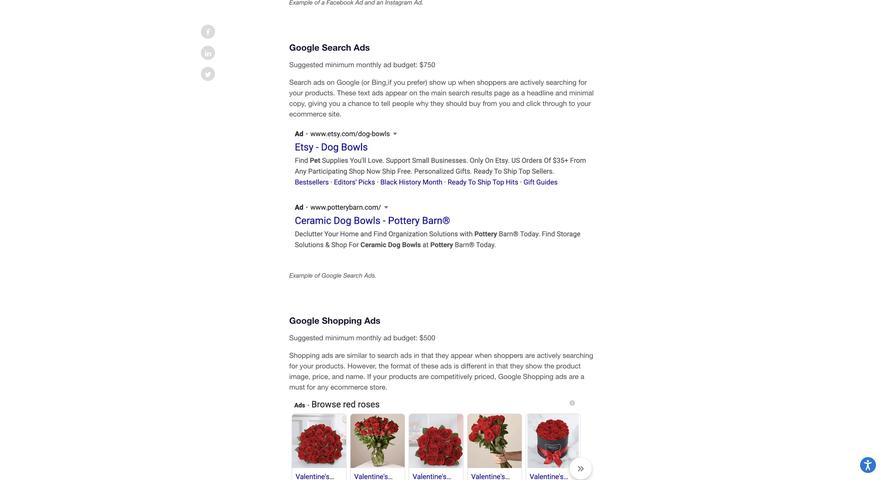 Task type: locate. For each thing, give the bounding box(es) containing it.
0 vertical spatial a
[[521, 89, 525, 97]]

0 horizontal spatial appear
[[385, 89, 408, 97]]

0 vertical spatial when
[[458, 78, 475, 86]]

must
[[289, 384, 305, 392]]

facebook image
[[206, 29, 210, 36]]

1 vertical spatial for
[[289, 362, 298, 371]]

0 vertical spatial products.
[[305, 89, 335, 97]]

copy,
[[289, 99, 306, 108]]

1 vertical spatial show
[[526, 362, 542, 371]]

ad up format at the bottom of the page
[[384, 334, 391, 342]]

2 minimum from the top
[[325, 334, 354, 342]]

minimum for suggested minimum monthly ad budget: $500
[[325, 334, 354, 342]]

0 vertical spatial suggested
[[289, 61, 323, 69]]

1 vertical spatial search
[[377, 352, 399, 360]]

1 vertical spatial suggested
[[289, 334, 323, 342]]

the left format at the bottom of the page
[[379, 362, 389, 371]]

and up through
[[556, 89, 567, 97]]

you up site.
[[329, 99, 340, 108]]

show up main
[[429, 78, 446, 86]]

2 ad from the top
[[384, 334, 391, 342]]

2 horizontal spatial for
[[579, 78, 587, 86]]

0 vertical spatial ecommerce
[[289, 110, 327, 118]]

0 horizontal spatial of
[[315, 272, 320, 279]]

searching up "product"
[[563, 352, 593, 360]]

2 monthly from the top
[[356, 334, 382, 342]]

and right the price,
[[332, 373, 344, 381]]

1 horizontal spatial show
[[526, 362, 542, 371]]

example of google shopping ads. image
[[289, 400, 594, 481]]

1 vertical spatial of
[[413, 362, 419, 371]]

you down page
[[499, 99, 511, 108]]

1 monthly from the top
[[356, 61, 382, 69]]

when
[[458, 78, 475, 86], [475, 352, 492, 360]]

and
[[556, 89, 567, 97], [513, 99, 524, 108], [332, 373, 344, 381]]

2 budget: from the top
[[393, 334, 418, 342]]

1 vertical spatial searching
[[563, 352, 593, 360]]

1 vertical spatial actively
[[537, 352, 561, 360]]

through
[[543, 99, 567, 108]]

2 horizontal spatial the
[[544, 362, 554, 371]]

site.
[[329, 110, 342, 118]]

0 horizontal spatial and
[[332, 373, 344, 381]]

show
[[429, 78, 446, 86], [526, 362, 542, 371]]

1 vertical spatial appear
[[451, 352, 473, 360]]

they inside search ads on google (or bing,if you prefer) show up when shoppers are actively searching for your products. these text ads appear on the main search results page as a headline and minimal copy, giving you a chance to tell people why they should buy from you and click through to your ecommerce site.
[[431, 99, 444, 108]]

0 vertical spatial show
[[429, 78, 446, 86]]

minimum
[[325, 61, 354, 69], [325, 334, 354, 342]]

2 vertical spatial a
[[581, 373, 585, 381]]

budget: left $500
[[393, 334, 418, 342]]

products. inside the shopping ads are similar to search ads in that they appear when shoppers are actively searching for your products. however, the format of these ads is different in that they show the product image, price, and name. if your products are competitively priced, google shopping ads are a must for any ecommerce store.
[[316, 362, 346, 371]]

products.
[[305, 89, 335, 97], [316, 362, 346, 371]]

for
[[579, 78, 587, 86], [289, 362, 298, 371], [307, 384, 315, 392]]

0 vertical spatial searching
[[546, 78, 577, 86]]

1 vertical spatial on
[[409, 89, 417, 97]]

a down "product"
[[581, 373, 585, 381]]

of
[[315, 272, 320, 279], [413, 362, 419, 371]]

1 vertical spatial products.
[[316, 362, 346, 371]]

monthly up similar
[[356, 334, 382, 342]]

to
[[373, 99, 379, 108], [569, 99, 575, 108], [369, 352, 376, 360]]

0 vertical spatial ad
[[384, 61, 391, 69]]

1 vertical spatial a
[[342, 99, 346, 108]]

ads for google shopping ads
[[364, 316, 381, 326]]

ecommerce inside search ads on google (or bing,if you prefer) show up when shoppers are actively searching for your products. these text ads appear on the main search results page as a headline and minimal copy, giving you a chance to tell people why they should buy from you and click through to your ecommerce site.
[[289, 110, 327, 118]]

results
[[472, 89, 492, 97]]

for up minimal
[[579, 78, 587, 86]]

actively up headline
[[520, 78, 544, 86]]

search up format at the bottom of the page
[[377, 352, 399, 360]]

shoppers up priced,
[[494, 352, 523, 360]]

1 horizontal spatial appear
[[451, 352, 473, 360]]

ads up giving
[[313, 78, 325, 86]]

ecommerce
[[289, 110, 327, 118], [331, 384, 368, 392]]

suggested down the google search ads
[[289, 61, 323, 69]]

to up however,
[[369, 352, 376, 360]]

that up the these
[[421, 352, 434, 360]]

of left the these
[[413, 362, 419, 371]]

suggested for suggested minimum monthly ad budget: $500
[[289, 334, 323, 342]]

1 vertical spatial that
[[496, 362, 508, 371]]

your
[[289, 89, 303, 97], [577, 99, 591, 108], [300, 362, 314, 371], [373, 373, 387, 381]]

monthly up (or
[[356, 61, 382, 69]]

ecommerce down name.
[[331, 384, 368, 392]]

on up giving
[[327, 78, 335, 86]]

main
[[431, 89, 447, 97]]

google
[[289, 42, 319, 52], [337, 78, 360, 86], [322, 272, 342, 279], [289, 316, 319, 326], [498, 373, 521, 381]]

the up why
[[419, 89, 429, 97]]

and down as
[[513, 99, 524, 108]]

any
[[317, 384, 329, 392]]

0 vertical spatial they
[[431, 99, 444, 108]]

searching up through
[[546, 78, 577, 86]]

the
[[419, 89, 429, 97], [379, 362, 389, 371], [544, 362, 554, 371]]

search
[[322, 42, 351, 52], [289, 78, 311, 86], [343, 272, 363, 279]]

a
[[521, 89, 525, 97], [342, 99, 346, 108], [581, 373, 585, 381]]

suggested down google shopping ads
[[289, 334, 323, 342]]

0 horizontal spatial ecommerce
[[289, 110, 327, 118]]

you
[[394, 78, 405, 86], [329, 99, 340, 108], [499, 99, 511, 108]]

1 horizontal spatial of
[[413, 362, 419, 371]]

chance
[[348, 99, 371, 108]]

to down minimal
[[569, 99, 575, 108]]

priced,
[[475, 373, 496, 381]]

1 vertical spatial in
[[489, 362, 494, 371]]

shopping
[[322, 316, 362, 326], [289, 352, 320, 360], [523, 373, 554, 381]]

appear up the people on the left
[[385, 89, 408, 97]]

ads
[[354, 42, 370, 52], [364, 316, 381, 326]]

a inside the shopping ads are similar to search ads in that they appear when shoppers are actively searching for your products. however, the format of these ads is different in that they show the product image, price, and name. if your products are competitively priced, google shopping ads are a must for any ecommerce store.
[[581, 373, 585, 381]]

1 vertical spatial ads
[[364, 316, 381, 326]]

0 horizontal spatial search
[[377, 352, 399, 360]]

your up image,
[[300, 362, 314, 371]]

appear
[[385, 89, 408, 97], [451, 352, 473, 360]]

1 horizontal spatial the
[[419, 89, 429, 97]]

to inside the shopping ads are similar to search ads in that they appear when shoppers are actively searching for your products. however, the format of these ads is different in that they show the product image, price, and name. if your products are competitively priced, google shopping ads are a must for any ecommerce store.
[[369, 352, 376, 360]]

1 vertical spatial search
[[289, 78, 311, 86]]

shoppers inside search ads on google (or bing,if you prefer) show up when shoppers are actively searching for your products. these text ads appear on the main search results page as a headline and minimal copy, giving you a chance to tell people why they should buy from you and click through to your ecommerce site.
[[477, 78, 507, 86]]

ads down bing,if on the left top
[[372, 89, 383, 97]]

people
[[392, 99, 414, 108]]

from
[[483, 99, 497, 108]]

1 vertical spatial ecommerce
[[331, 384, 368, 392]]

ad up bing,if on the left top
[[384, 61, 391, 69]]

they
[[431, 99, 444, 108], [435, 352, 449, 360], [510, 362, 524, 371]]

2 horizontal spatial and
[[556, 89, 567, 97]]

shoppers inside the shopping ads are similar to search ads in that they appear when shoppers are actively searching for your products. however, the format of these ads is different in that they show the product image, price, and name. if your products are competitively priced, google shopping ads are a must for any ecommerce store.
[[494, 352, 523, 360]]

monthly
[[356, 61, 382, 69], [356, 334, 382, 342]]

you right bing,if on the left top
[[394, 78, 405, 86]]

search ads on google (or bing,if you prefer) show up when shoppers are actively searching for your products. these text ads appear on the main search results page as a headline and minimal copy, giving you a chance to tell people why they should buy from you and click through to your ecommerce site.
[[289, 78, 594, 118]]

when right up
[[458, 78, 475, 86]]

ads up suggested minimum monthly ad budget: $500
[[364, 316, 381, 326]]

suggested minimum monthly ad budget: $500
[[289, 334, 435, 342]]

minimum down the google search ads
[[325, 61, 354, 69]]

search
[[449, 89, 470, 97], [377, 352, 399, 360]]

1 vertical spatial budget:
[[393, 334, 418, 342]]

2 vertical spatial for
[[307, 384, 315, 392]]

these
[[421, 362, 438, 371]]

1 vertical spatial monthly
[[356, 334, 382, 342]]

2 horizontal spatial a
[[581, 373, 585, 381]]

search inside search ads on google (or bing,if you prefer) show up when shoppers are actively searching for your products. these text ads appear on the main search results page as a headline and minimal copy, giving you a chance to tell people why they should buy from you and click through to your ecommerce site.
[[449, 89, 470, 97]]

products. up giving
[[305, 89, 335, 97]]

example of google search ads. image
[[289, 127, 594, 257]]

0 vertical spatial search
[[322, 42, 351, 52]]

to left tell
[[373, 99, 379, 108]]

headline
[[527, 89, 554, 97]]

0 vertical spatial on
[[327, 78, 335, 86]]

2 suggested from the top
[[289, 334, 323, 342]]

0 vertical spatial monthly
[[356, 61, 382, 69]]

1 horizontal spatial ecommerce
[[331, 384, 368, 392]]

text
[[358, 89, 370, 97]]

appear inside search ads on google (or bing,if you prefer) show up when shoppers are actively searching for your products. these text ads appear on the main search results page as a headline and minimal copy, giving you a chance to tell people why they should buy from you and click through to your ecommerce site.
[[385, 89, 408, 97]]

searching inside search ads on google (or bing,if you prefer) show up when shoppers are actively searching for your products. these text ads appear on the main search results page as a headline and minimal copy, giving you a chance to tell people why they should buy from you and click through to your ecommerce site.
[[546, 78, 577, 86]]

1 vertical spatial ad
[[384, 334, 391, 342]]

searching
[[546, 78, 577, 86], [563, 352, 593, 360]]

0 vertical spatial minimum
[[325, 61, 354, 69]]

0 vertical spatial and
[[556, 89, 567, 97]]

budget: for $500
[[393, 334, 418, 342]]

ads up suggested minimum monthly ad budget: $750
[[354, 42, 370, 52]]

suggested minimum monthly ad budget: $750
[[289, 61, 435, 69]]

0 vertical spatial appear
[[385, 89, 408, 97]]

why
[[416, 99, 429, 108]]

0 vertical spatial actively
[[520, 78, 544, 86]]

1 horizontal spatial shopping
[[322, 316, 362, 326]]

search up copy, on the top left
[[289, 78, 311, 86]]

that up priced,
[[496, 362, 508, 371]]

search left the ads.
[[343, 272, 363, 279]]

ads left is
[[440, 362, 452, 371]]

buy
[[469, 99, 481, 108]]

ecommerce inside the shopping ads are similar to search ads in that they appear when shoppers are actively searching for your products. however, the format of these ads is different in that they show the product image, price, and name. if your products are competitively priced, google shopping ads are a must for any ecommerce store.
[[331, 384, 368, 392]]

products. inside search ads on google (or bing,if you prefer) show up when shoppers are actively searching for your products. these text ads appear on the main search results page as a headline and minimal copy, giving you a chance to tell people why they should buy from you and click through to your ecommerce site.
[[305, 89, 335, 97]]

products. up the price,
[[316, 362, 346, 371]]

0 vertical spatial shoppers
[[477, 78, 507, 86]]

budget: up prefer)
[[393, 61, 418, 69]]

that
[[421, 352, 434, 360], [496, 362, 508, 371]]

ads.
[[364, 272, 377, 279]]

$500
[[420, 334, 435, 342]]

search up should
[[449, 89, 470, 97]]

on
[[327, 78, 335, 86], [409, 89, 417, 97]]

0 vertical spatial budget:
[[393, 61, 418, 69]]

1 vertical spatial minimum
[[325, 334, 354, 342]]

show left "product"
[[526, 362, 542, 371]]

for up image,
[[289, 362, 298, 371]]

suggested for suggested minimum monthly ad budget: $750
[[289, 61, 323, 69]]

show inside search ads on google (or bing,if you prefer) show up when shoppers are actively searching for your products. these text ads appear on the main search results page as a headline and minimal copy, giving you a chance to tell people why they should buy from you and click through to your ecommerce site.
[[429, 78, 446, 86]]

when up different
[[475, 352, 492, 360]]

0 horizontal spatial show
[[429, 78, 446, 86]]

1 horizontal spatial search
[[449, 89, 470, 97]]

if
[[367, 373, 371, 381]]

of right example
[[315, 272, 320, 279]]

ads up format at the bottom of the page
[[400, 352, 412, 360]]

1 ad from the top
[[384, 61, 391, 69]]

for left any
[[307, 384, 315, 392]]

actively
[[520, 78, 544, 86], [537, 352, 561, 360]]

ads
[[313, 78, 325, 86], [372, 89, 383, 97], [322, 352, 333, 360], [400, 352, 412, 360], [440, 362, 452, 371], [556, 373, 567, 381]]

1 vertical spatial when
[[475, 352, 492, 360]]

0 horizontal spatial a
[[342, 99, 346, 108]]

in
[[414, 352, 419, 360], [489, 362, 494, 371]]

0 vertical spatial shopping
[[322, 316, 362, 326]]

1 vertical spatial they
[[435, 352, 449, 360]]

appear up is
[[451, 352, 473, 360]]

1 minimum from the top
[[325, 61, 354, 69]]

shoppers up results
[[477, 78, 507, 86]]

search inside search ads on google (or bing,if you prefer) show up when shoppers are actively searching for your products. these text ads appear on the main search results page as a headline and minimal copy, giving you a chance to tell people why they should buy from you and click through to your ecommerce site.
[[289, 78, 311, 86]]

1 budget: from the top
[[393, 61, 418, 69]]

store.
[[370, 384, 388, 392]]

0 vertical spatial for
[[579, 78, 587, 86]]

however,
[[348, 362, 377, 371]]

minimal
[[569, 89, 594, 97]]

for inside search ads on google (or bing,if you prefer) show up when shoppers are actively searching for your products. these text ads appear on the main search results page as a headline and minimal copy, giving you a chance to tell people why they should buy from you and click through to your ecommerce site.
[[579, 78, 587, 86]]

name.
[[346, 373, 365, 381]]

in up priced,
[[489, 362, 494, 371]]

on down prefer)
[[409, 89, 417, 97]]

0 horizontal spatial in
[[414, 352, 419, 360]]

monthly for $500
[[356, 334, 382, 342]]

2 vertical spatial shopping
[[523, 373, 554, 381]]

ecommerce down giving
[[289, 110, 327, 118]]

shoppers
[[477, 78, 507, 86], [494, 352, 523, 360]]

1 horizontal spatial for
[[307, 384, 315, 392]]

actively up "product"
[[537, 352, 561, 360]]

1 horizontal spatial and
[[513, 99, 524, 108]]

1 suggested from the top
[[289, 61, 323, 69]]

bing,if
[[372, 78, 392, 86]]

0 vertical spatial that
[[421, 352, 434, 360]]

a right as
[[521, 89, 525, 97]]

ad
[[384, 61, 391, 69], [384, 334, 391, 342]]

in up 'products'
[[414, 352, 419, 360]]

the left "product"
[[544, 362, 554, 371]]

appear inside the shopping ads are similar to search ads in that they appear when shoppers are actively searching for your products. however, the format of these ads is different in that they show the product image, price, and name. if your products are competitively priced, google shopping ads are a must for any ecommerce store.
[[451, 352, 473, 360]]

your up copy, on the top left
[[289, 89, 303, 97]]

monthly for $750
[[356, 61, 382, 69]]

search up suggested minimum monthly ad budget: $750
[[322, 42, 351, 52]]

minimum down google shopping ads
[[325, 334, 354, 342]]

2 vertical spatial and
[[332, 373, 344, 381]]

1 vertical spatial shopping
[[289, 352, 320, 360]]

up
[[448, 78, 456, 86]]

a down these
[[342, 99, 346, 108]]

1 horizontal spatial on
[[409, 89, 417, 97]]

suggested
[[289, 61, 323, 69], [289, 334, 323, 342]]

budget:
[[393, 61, 418, 69], [393, 334, 418, 342]]

0 vertical spatial ads
[[354, 42, 370, 52]]

ads down "product"
[[556, 373, 567, 381]]

are
[[509, 78, 518, 86], [335, 352, 345, 360], [525, 352, 535, 360], [419, 373, 429, 381], [569, 373, 579, 381]]

0 vertical spatial search
[[449, 89, 470, 97]]

1 vertical spatial shoppers
[[494, 352, 523, 360]]



Task type: describe. For each thing, give the bounding box(es) containing it.
budget: for $750
[[393, 61, 418, 69]]

0 horizontal spatial that
[[421, 352, 434, 360]]

actively inside search ads on google (or bing,if you prefer) show up when shoppers are actively searching for your products. these text ads appear on the main search results page as a headline and minimal copy, giving you a chance to tell people why they should buy from you and click through to your ecommerce site.
[[520, 78, 544, 86]]

products
[[389, 373, 417, 381]]

0 horizontal spatial the
[[379, 362, 389, 371]]

ads up the price,
[[322, 352, 333, 360]]

minimum for suggested minimum monthly ad budget: $750
[[325, 61, 354, 69]]

and inside the shopping ads are similar to search ads in that they appear when shoppers are actively searching for your products. however, the format of these ads is different in that they show the product image, price, and name. if your products are competitively priced, google shopping ads are a must for any ecommerce store.
[[332, 373, 344, 381]]

page
[[494, 89, 510, 97]]

giving
[[308, 99, 327, 108]]

the inside search ads on google (or bing,if you prefer) show up when shoppers are actively searching for your products. these text ads appear on the main search results page as a headline and minimal copy, giving you a chance to tell people why they should buy from you and click through to your ecommerce site.
[[419, 89, 429, 97]]

searching inside the shopping ads are similar to search ads in that they appear when shoppers are actively searching for your products. however, the format of these ads is different in that they show the product image, price, and name. if your products are competitively priced, google shopping ads are a must for any ecommerce store.
[[563, 352, 593, 360]]

similar
[[347, 352, 367, 360]]

shopping ads are similar to search ads in that they appear when shoppers are actively searching for your products. however, the format of these ads is different in that they show the product image, price, and name. if your products are competitively priced, google shopping ads are a must for any ecommerce store.
[[289, 352, 593, 392]]

format
[[391, 362, 411, 371]]

$750
[[420, 61, 435, 69]]

google shopping ads
[[289, 316, 381, 326]]

google inside search ads on google (or bing,if you prefer) show up when shoppers are actively searching for your products. these text ads appear on the main search results page as a headline and minimal copy, giving you a chance to tell people why they should buy from you and click through to your ecommerce site.
[[337, 78, 360, 86]]

2 horizontal spatial you
[[499, 99, 511, 108]]

your down minimal
[[577, 99, 591, 108]]

1 horizontal spatial that
[[496, 362, 508, 371]]

0 horizontal spatial on
[[327, 78, 335, 86]]

twitter image
[[205, 71, 211, 78]]

2 vertical spatial they
[[510, 362, 524, 371]]

price,
[[312, 373, 330, 381]]

ads for google search ads
[[354, 42, 370, 52]]

when inside the shopping ads are similar to search ads in that they appear when shoppers are actively searching for your products. however, the format of these ads is different in that they show the product image, price, and name. if your products are competitively priced, google shopping ads are a must for any ecommerce store.
[[475, 352, 492, 360]]

when inside search ads on google (or bing,if you prefer) show up when shoppers are actively searching for your products. these text ads appear on the main search results page as a headline and minimal copy, giving you a chance to tell people why they should buy from you and click through to your ecommerce site.
[[458, 78, 475, 86]]

1 horizontal spatial you
[[394, 78, 405, 86]]

competitively
[[431, 373, 473, 381]]

product
[[556, 362, 581, 371]]

open accessibe: accessibility options, statement and help image
[[864, 461, 872, 471]]

1 horizontal spatial in
[[489, 362, 494, 371]]

0 horizontal spatial for
[[289, 362, 298, 371]]

show inside the shopping ads are similar to search ads in that they appear when shoppers are actively searching for your products. however, the format of these ads is different in that they show the product image, price, and name. if your products are competitively priced, google shopping ads are a must for any ecommerce store.
[[526, 362, 542, 371]]

your up store.
[[373, 373, 387, 381]]

image,
[[289, 373, 310, 381]]

2 vertical spatial search
[[343, 272, 363, 279]]

google search ads
[[289, 42, 370, 52]]

are inside search ads on google (or bing,if you prefer) show up when shoppers are actively searching for your products. these text ads appear on the main search results page as a headline and minimal copy, giving you a chance to tell people why they should buy from you and click through to your ecommerce site.
[[509, 78, 518, 86]]

google inside the shopping ads are similar to search ads in that they appear when shoppers are actively searching for your products. however, the format of these ads is different in that they show the product image, price, and name. if your products are competitively priced, google shopping ads are a must for any ecommerce store.
[[498, 373, 521, 381]]

actively inside the shopping ads are similar to search ads in that they appear when shoppers are actively searching for your products. however, the format of these ads is different in that they show the product image, price, and name. if your products are competitively priced, google shopping ads are a must for any ecommerce store.
[[537, 352, 561, 360]]

as
[[512, 89, 519, 97]]

is
[[454, 362, 459, 371]]

2 horizontal spatial shopping
[[523, 373, 554, 381]]

example of google search ads.
[[289, 272, 377, 279]]

linkedin image
[[205, 50, 211, 57]]

(or
[[362, 78, 370, 86]]

0 vertical spatial in
[[414, 352, 419, 360]]

0 horizontal spatial you
[[329, 99, 340, 108]]

prefer)
[[407, 78, 427, 86]]

ad for $750
[[384, 61, 391, 69]]

search inside the shopping ads are similar to search ads in that they appear when shoppers are actively searching for your products. however, the format of these ads is different in that they show the product image, price, and name. if your products are competitively priced, google shopping ads are a must for any ecommerce store.
[[377, 352, 399, 360]]

ad for $500
[[384, 334, 391, 342]]

different
[[461, 362, 487, 371]]

click
[[526, 99, 541, 108]]

example
[[289, 272, 313, 279]]

these
[[337, 89, 356, 97]]

should
[[446, 99, 467, 108]]

tell
[[381, 99, 390, 108]]

1 vertical spatial and
[[513, 99, 524, 108]]

1 horizontal spatial a
[[521, 89, 525, 97]]

0 horizontal spatial shopping
[[289, 352, 320, 360]]

of inside the shopping ads are similar to search ads in that they appear when shoppers are actively searching for your products. however, the format of these ads is different in that they show the product image, price, and name. if your products are competitively priced, google shopping ads are a must for any ecommerce store.
[[413, 362, 419, 371]]

0 vertical spatial of
[[315, 272, 320, 279]]



Task type: vqa. For each thing, say whether or not it's contained in the screenshot.
Rate in the left top of the page
no



